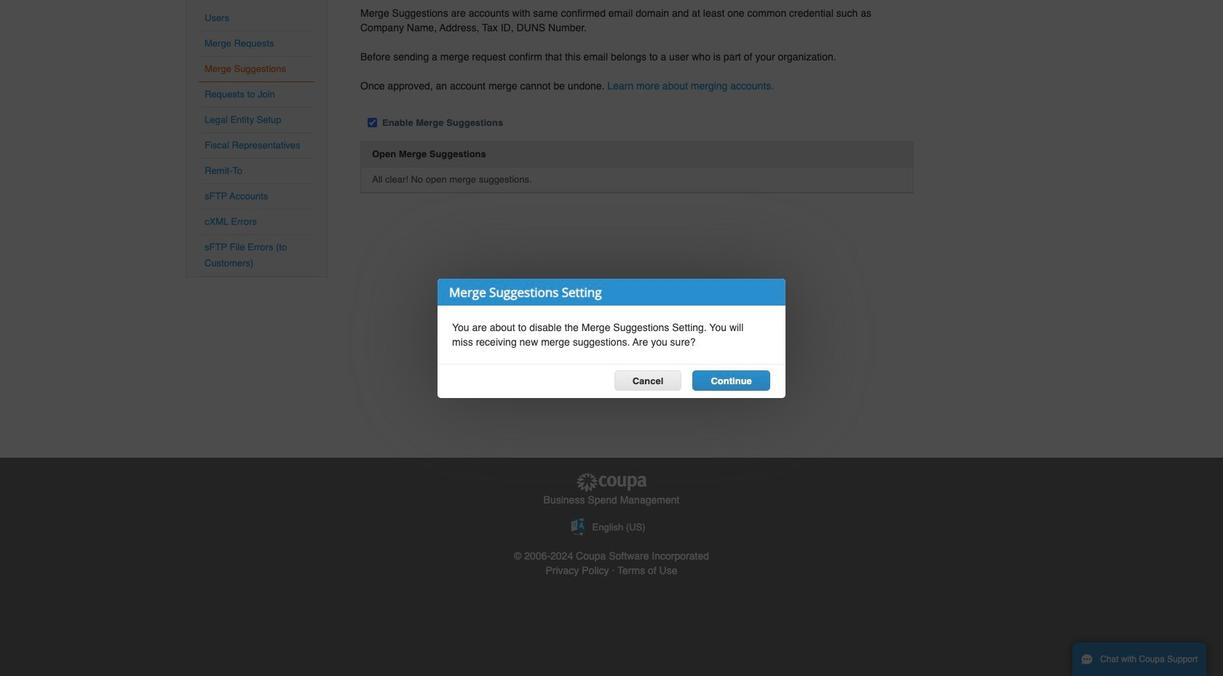 Task type: vqa. For each thing, say whether or not it's contained in the screenshot.
Coupa Supplier Portal "image"
yes



Task type: describe. For each thing, give the bounding box(es) containing it.
coupa supplier portal image
[[575, 473, 648, 493]]



Task type: locate. For each thing, give the bounding box(es) containing it.
dialog
[[438, 279, 786, 398]]

None checkbox
[[368, 118, 377, 127]]



